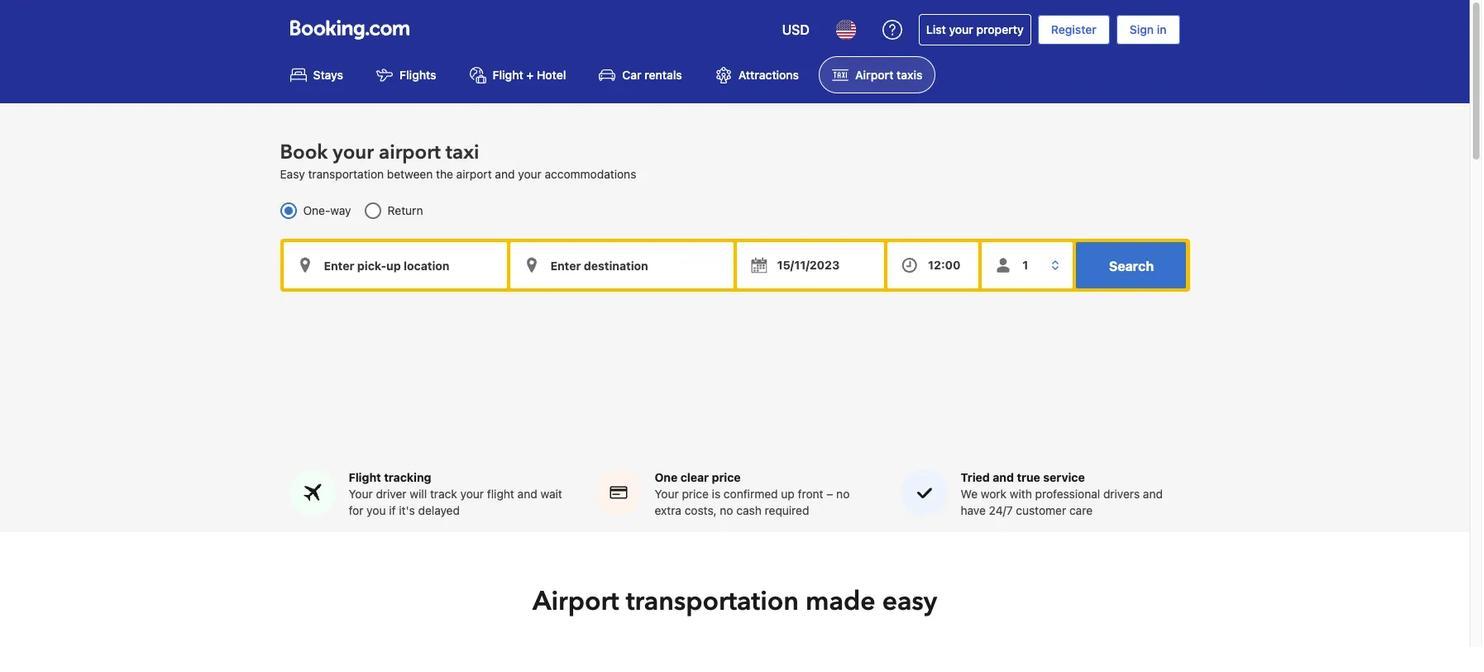 Task type: locate. For each thing, give the bounding box(es) containing it.
your down one
[[655, 487, 679, 501]]

your right the list
[[949, 22, 974, 36]]

made
[[806, 584, 876, 620]]

wait
[[541, 487, 562, 501]]

flight inside flight tracking your driver will track your flight and wait for you if it's delayed
[[349, 471, 381, 485]]

2 your from the left
[[655, 487, 679, 501]]

0 vertical spatial price
[[712, 471, 741, 485]]

your inside flight tracking your driver will track your flight and wait for you if it's delayed
[[460, 487, 484, 501]]

1 horizontal spatial airport
[[456, 167, 492, 181]]

we
[[961, 487, 978, 501]]

flight left +
[[493, 68, 523, 82]]

stays
[[313, 68, 343, 82]]

–
[[827, 487, 833, 501]]

flight
[[493, 68, 523, 82], [349, 471, 381, 485]]

0 horizontal spatial transportation
[[308, 167, 384, 181]]

1 horizontal spatial flight
[[493, 68, 523, 82]]

service
[[1044, 471, 1085, 485]]

airport
[[855, 68, 894, 82], [533, 584, 619, 620]]

flight up driver
[[349, 471, 381, 485]]

your right book
[[333, 139, 374, 167]]

list
[[926, 22, 946, 36]]

rentals
[[645, 68, 682, 82]]

12:00
[[928, 258, 961, 272]]

your right "track"
[[460, 487, 484, 501]]

1 vertical spatial airport
[[533, 584, 619, 620]]

sign in
[[1130, 22, 1167, 36]]

your up 'for'
[[349, 487, 373, 501]]

taxi
[[446, 139, 479, 167]]

front
[[798, 487, 824, 501]]

care
[[1070, 504, 1093, 518]]

tried and true service we work with professional drivers and have 24/7 customer care
[[961, 471, 1163, 518]]

one-
[[303, 204, 330, 218]]

1 vertical spatial transportation
[[626, 584, 799, 620]]

1 horizontal spatial airport
[[855, 68, 894, 82]]

one-way
[[303, 204, 351, 218]]

airport up between at the top left of the page
[[379, 139, 441, 167]]

1 your from the left
[[349, 487, 373, 501]]

tracking
[[384, 471, 431, 485]]

1 horizontal spatial your
[[655, 487, 679, 501]]

drivers
[[1104, 487, 1140, 501]]

register link
[[1038, 15, 1110, 45]]

is
[[712, 487, 721, 501]]

0 horizontal spatial your
[[349, 487, 373, 501]]

0 vertical spatial no
[[837, 487, 850, 501]]

airport inside airport taxis link
[[855, 68, 894, 82]]

airport for airport transportation made easy
[[533, 584, 619, 620]]

costs,
[[685, 504, 717, 518]]

airport
[[379, 139, 441, 167], [456, 167, 492, 181]]

0 horizontal spatial flight
[[349, 471, 381, 485]]

price up is
[[712, 471, 741, 485]]

0 horizontal spatial airport
[[533, 584, 619, 620]]

1 vertical spatial airport
[[456, 167, 492, 181]]

airport taxis link
[[819, 56, 936, 94]]

transportation
[[308, 167, 384, 181], [626, 584, 799, 620]]

sign in link
[[1117, 15, 1180, 45]]

price down 'clear'
[[682, 487, 709, 501]]

+
[[526, 68, 534, 82]]

no right –
[[837, 487, 850, 501]]

flight for flight + hotel
[[493, 68, 523, 82]]

no down is
[[720, 504, 733, 518]]

driver
[[376, 487, 407, 501]]

register
[[1051, 22, 1097, 36]]

list your property link
[[919, 14, 1031, 45]]

Enter destination text field
[[510, 243, 733, 289]]

your
[[349, 487, 373, 501], [655, 487, 679, 501]]

one
[[655, 471, 678, 485]]

24/7
[[989, 504, 1013, 518]]

transportation inside 'book your airport taxi easy transportation between the airport and your accommodations'
[[308, 167, 384, 181]]

up
[[781, 487, 795, 501]]

it's
[[399, 504, 415, 518]]

accommodations
[[545, 167, 636, 181]]

airport down the taxi
[[456, 167, 492, 181]]

1 vertical spatial price
[[682, 487, 709, 501]]

0 vertical spatial flight
[[493, 68, 523, 82]]

0 horizontal spatial airport
[[379, 139, 441, 167]]

and
[[495, 167, 515, 181], [993, 471, 1014, 485], [518, 487, 537, 501], [1143, 487, 1163, 501]]

0 vertical spatial airport
[[855, 68, 894, 82]]

usd button
[[772, 10, 820, 50]]

you
[[367, 504, 386, 518]]

hotel
[[537, 68, 566, 82]]

your
[[949, 22, 974, 36], [333, 139, 374, 167], [518, 167, 542, 181], [460, 487, 484, 501]]

price
[[712, 471, 741, 485], [682, 487, 709, 501]]

your left accommodations
[[518, 167, 542, 181]]

1 vertical spatial flight
[[349, 471, 381, 485]]

0 horizontal spatial no
[[720, 504, 733, 518]]

and left the wait
[[518, 487, 537, 501]]

professional
[[1035, 487, 1100, 501]]

Enter pick-up location text field
[[283, 243, 507, 289]]

0 vertical spatial airport
[[379, 139, 441, 167]]

flights link
[[363, 56, 450, 94]]

0 horizontal spatial price
[[682, 487, 709, 501]]

0 vertical spatial transportation
[[308, 167, 384, 181]]

no
[[837, 487, 850, 501], [720, 504, 733, 518]]

and right the
[[495, 167, 515, 181]]



Task type: describe. For each thing, give the bounding box(es) containing it.
return
[[388, 204, 423, 218]]

and inside flight tracking your driver will track your flight and wait for you if it's delayed
[[518, 487, 537, 501]]

12:00 button
[[888, 243, 979, 289]]

true
[[1017, 471, 1041, 485]]

stays link
[[277, 56, 357, 94]]

track
[[430, 487, 457, 501]]

customer
[[1016, 504, 1067, 518]]

1 horizontal spatial price
[[712, 471, 741, 485]]

for
[[349, 504, 364, 518]]

and inside 'book your airport taxi easy transportation between the airport and your accommodations'
[[495, 167, 515, 181]]

delayed
[[418, 504, 460, 518]]

extra
[[655, 504, 682, 518]]

15/11/2023
[[777, 258, 840, 272]]

one clear price your price is confirmed up front – no extra costs, no cash required
[[655, 471, 850, 518]]

book your airport taxi easy transportation between the airport and your accommodations
[[280, 139, 636, 181]]

easy
[[280, 167, 305, 181]]

15/11/2023 button
[[737, 243, 884, 289]]

list your property
[[926, 22, 1024, 36]]

usd
[[782, 22, 810, 37]]

your inside the one clear price your price is confirmed up front – no extra costs, no cash required
[[655, 487, 679, 501]]

flight
[[487, 487, 514, 501]]

and up 'work'
[[993, 471, 1014, 485]]

confirmed
[[724, 487, 778, 501]]

search
[[1109, 259, 1154, 274]]

1 vertical spatial no
[[720, 504, 733, 518]]

airport taxis
[[855, 68, 923, 82]]

flight for flight tracking your driver will track your flight and wait for you if it's delayed
[[349, 471, 381, 485]]

sign
[[1130, 22, 1154, 36]]

flight tracking your driver will track your flight and wait for you if it's delayed
[[349, 471, 562, 518]]

flights
[[400, 68, 436, 82]]

car
[[622, 68, 642, 82]]

taxis
[[897, 68, 923, 82]]

airport for airport taxis
[[855, 68, 894, 82]]

search button
[[1077, 243, 1187, 289]]

way
[[330, 204, 351, 218]]

the
[[436, 167, 453, 181]]

1 horizontal spatial transportation
[[626, 584, 799, 620]]

attractions link
[[702, 56, 812, 94]]

easy
[[882, 584, 937, 620]]

and right drivers in the bottom right of the page
[[1143, 487, 1163, 501]]

property
[[977, 22, 1024, 36]]

work
[[981, 487, 1007, 501]]

car rentals
[[622, 68, 682, 82]]

with
[[1010, 487, 1032, 501]]

car rentals link
[[586, 56, 696, 94]]

book
[[280, 139, 328, 167]]

will
[[410, 487, 427, 501]]

1 horizontal spatial no
[[837, 487, 850, 501]]

your inside flight tracking your driver will track your flight and wait for you if it's delayed
[[349, 487, 373, 501]]

flight + hotel
[[493, 68, 566, 82]]

if
[[389, 504, 396, 518]]

flight + hotel link
[[456, 56, 579, 94]]

in
[[1157, 22, 1167, 36]]

between
[[387, 167, 433, 181]]

airport transportation made easy
[[533, 584, 937, 620]]

clear
[[681, 471, 709, 485]]

booking.com online hotel reservations image
[[290, 20, 409, 40]]

have
[[961, 504, 986, 518]]

attractions
[[739, 68, 799, 82]]

tried
[[961, 471, 990, 485]]

cash
[[737, 504, 762, 518]]

required
[[765, 504, 809, 518]]



Task type: vqa. For each thing, say whether or not it's contained in the screenshot.
more
no



